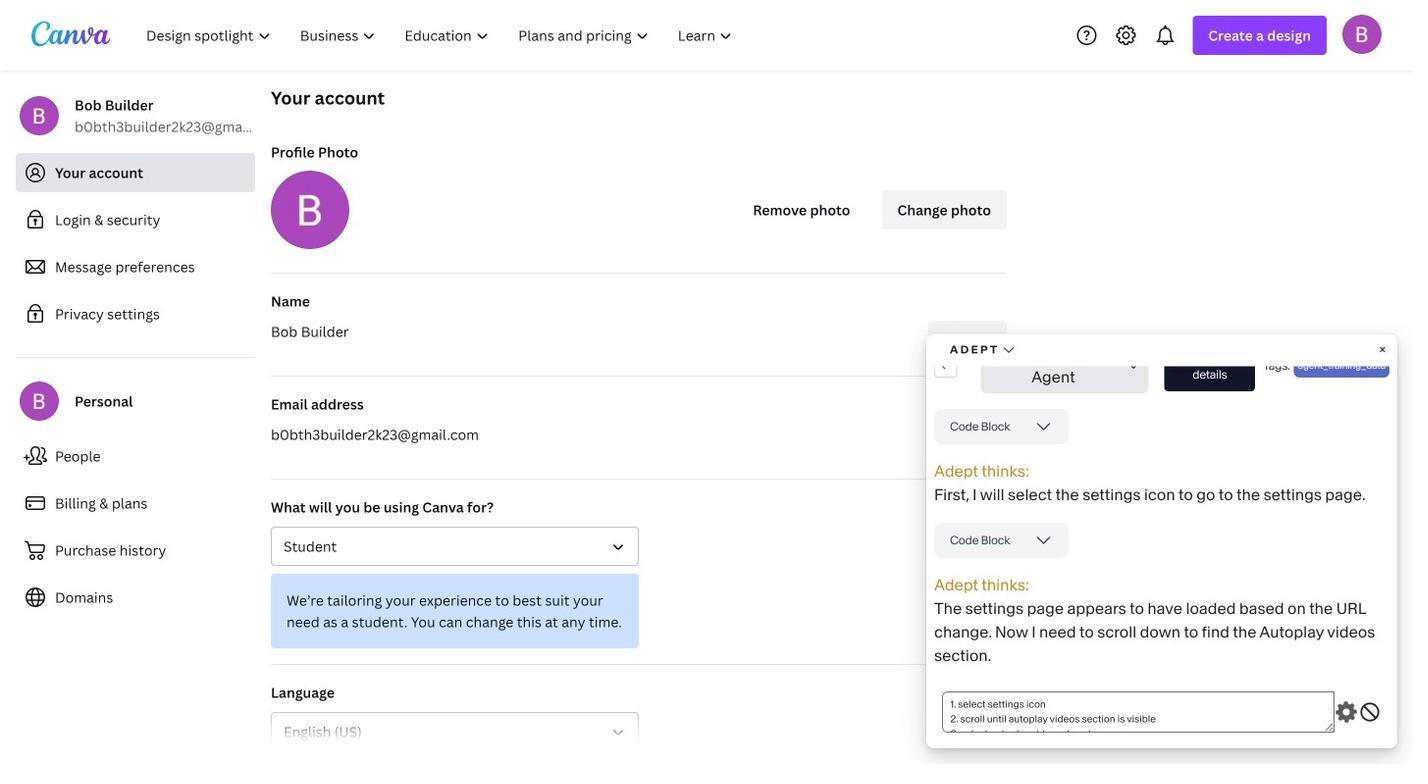 Task type: describe. For each thing, give the bounding box(es) containing it.
Language: English (US) button
[[271, 712, 639, 752]]

bob builder image
[[1342, 14, 1382, 54]]



Task type: vqa. For each thing, say whether or not it's contained in the screenshot.
"Bob Builder" image
yes



Task type: locate. For each thing, give the bounding box(es) containing it.
None button
[[271, 527, 639, 566]]

top level navigation element
[[133, 16, 749, 55]]



